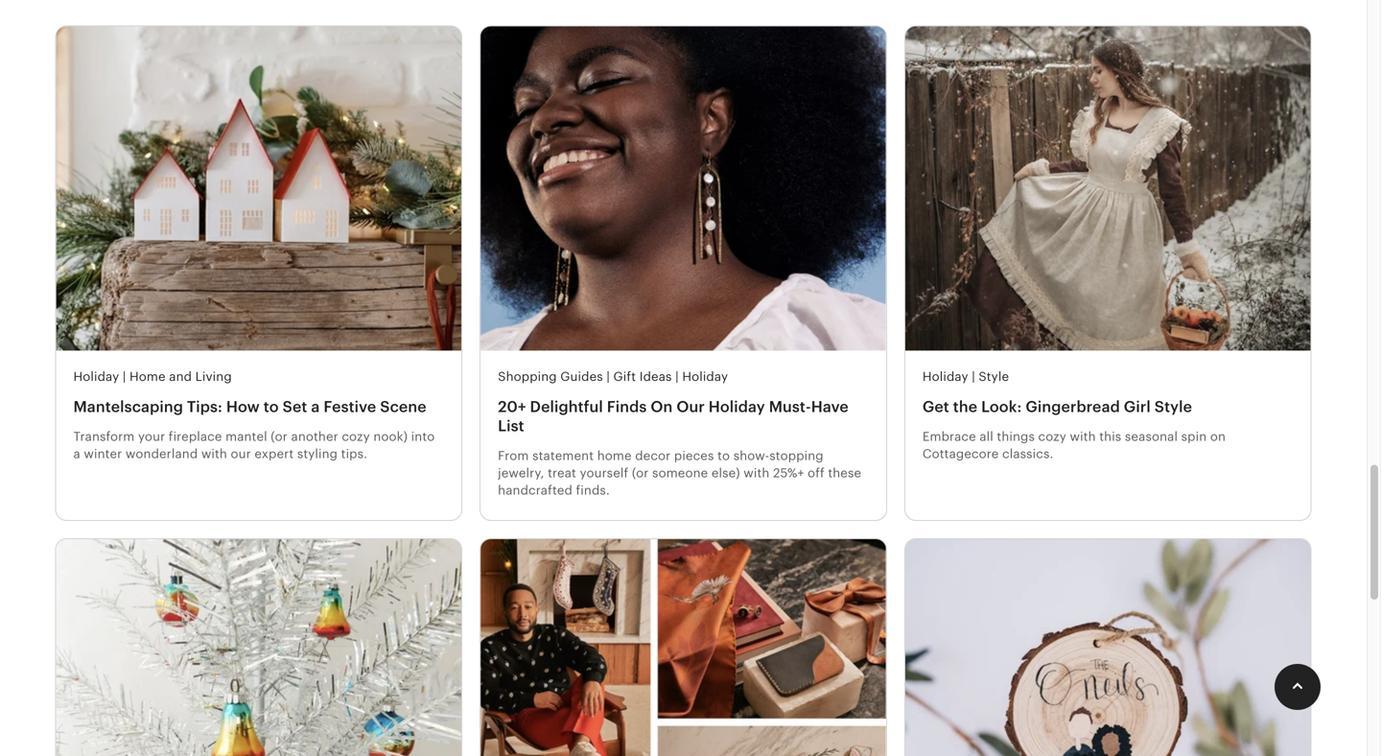 Task type: locate. For each thing, give the bounding box(es) containing it.
0 vertical spatial (or
[[271, 429, 288, 444]]

to
[[264, 398, 279, 415], [718, 448, 730, 463]]

gingerbread
[[1026, 398, 1121, 415]]

1 vertical spatial (or
[[632, 466, 649, 480]]

(or up "expert"
[[271, 429, 288, 444]]

a
[[311, 398, 320, 415], [73, 447, 80, 461]]

a left winter
[[73, 447, 80, 461]]

1 horizontal spatial with
[[744, 466, 770, 480]]

to left set
[[264, 398, 279, 415]]

20+ delightful finds on our holiday must-have list
[[498, 398, 849, 434]]

winter
[[84, 447, 122, 461]]

1 vertical spatial with
[[201, 447, 227, 461]]

handcrafted
[[498, 483, 573, 498]]

stopping
[[770, 448, 824, 463]]

your
[[138, 429, 165, 444]]

girl
[[1124, 398, 1151, 415]]

cozy up tips.
[[342, 429, 370, 444]]

with
[[1070, 429, 1096, 444], [201, 447, 227, 461], [744, 466, 770, 480]]

0 horizontal spatial with
[[201, 447, 227, 461]]

(or down decor on the left bottom
[[632, 466, 649, 480]]

0 horizontal spatial to
[[264, 398, 279, 415]]

cozy
[[342, 429, 370, 444], [1039, 429, 1067, 444]]

decor
[[635, 448, 671, 463]]

holiday
[[73, 369, 119, 384], [683, 369, 728, 384], [923, 369, 969, 384], [709, 398, 766, 415]]

1 vertical spatial to
[[718, 448, 730, 463]]

mantel
[[226, 429, 267, 444]]

on
[[1211, 429, 1226, 444]]

festive
[[324, 398, 376, 415]]

0 horizontal spatial style
[[979, 369, 1010, 384]]

(or inside from statement home decor pieces to show-stopping jewelry, treat yourself (or someone else) with 25%+ off these handcrafted finds.
[[632, 466, 649, 480]]

(or
[[271, 429, 288, 444], [632, 466, 649, 480]]

home
[[130, 369, 166, 384]]

style
[[979, 369, 1010, 384], [1155, 398, 1193, 415]]

with inside embrace all things cozy with this seasonal spin on cottagecore classics.
[[1070, 429, 1096, 444]]

with down show-
[[744, 466, 770, 480]]

2 vertical spatial with
[[744, 466, 770, 480]]

and
[[169, 369, 192, 384]]

with inside from statement home decor pieces to show-stopping jewelry, treat yourself (or someone else) with 25%+ off these handcrafted finds.
[[744, 466, 770, 480]]

style right girl at the right
[[1155, 398, 1193, 415]]

cozy inside transform your fireplace mantel (or another cozy nook) into a winter wonderland with our expert styling tips.
[[342, 429, 370, 444]]

holiday right the our
[[709, 398, 766, 415]]

fireplace
[[169, 429, 222, 444]]

2 horizontal spatial with
[[1070, 429, 1096, 444]]

wonderland
[[126, 447, 198, 461]]

0 vertical spatial a
[[311, 398, 320, 415]]

to inside from statement home decor pieces to show-stopping jewelry, treat yourself (or someone else) with 25%+ off these handcrafted finds.
[[718, 448, 730, 463]]

0 horizontal spatial a
[[73, 447, 80, 461]]

tips.
[[341, 447, 368, 461]]

things
[[997, 429, 1035, 444]]

1 horizontal spatial (or
[[632, 466, 649, 480]]

0 horizontal spatial (or
[[271, 429, 288, 444]]

cozy up classics.
[[1039, 429, 1067, 444]]

list
[[498, 417, 525, 434]]

1 horizontal spatial cozy
[[1039, 429, 1067, 444]]

1 horizontal spatial style
[[1155, 398, 1193, 415]]

how
[[226, 398, 260, 415]]

1 cozy from the left
[[342, 429, 370, 444]]

have
[[812, 398, 849, 415]]

cottagecore
[[923, 447, 999, 461]]

25%+
[[773, 466, 805, 480]]

finds.
[[576, 483, 610, 498]]

2 cozy from the left
[[1039, 429, 1067, 444]]

0 vertical spatial with
[[1070, 429, 1096, 444]]

0 vertical spatial to
[[264, 398, 279, 415]]

a inside transform your fireplace mantel (or another cozy nook) into a winter wonderland with our expert styling tips.
[[73, 447, 80, 461]]

1 vertical spatial style
[[1155, 398, 1193, 415]]

holiday up mantelscaping
[[73, 369, 119, 384]]

get the look: gingerbread girl style
[[923, 398, 1193, 415]]

0 horizontal spatial cozy
[[342, 429, 370, 444]]

embrace all things cozy with this seasonal spin on cottagecore classics.
[[923, 429, 1226, 461]]

0 vertical spatial style
[[979, 369, 1010, 384]]

from statement home decor pieces to show-stopping jewelry, treat yourself (or someone else) with 25%+ off these handcrafted finds.
[[498, 448, 862, 498]]

home and living
[[130, 369, 232, 384]]

get the look: gingerbread girl style link
[[923, 397, 1294, 416]]

our
[[677, 398, 705, 415]]

1 horizontal spatial a
[[311, 398, 320, 415]]

a right set
[[311, 398, 320, 415]]

all
[[980, 429, 994, 444]]

show-
[[734, 448, 770, 463]]

look:
[[982, 398, 1022, 415]]

styling
[[297, 447, 338, 461]]

tips:
[[187, 398, 223, 415]]

1 horizontal spatial to
[[718, 448, 730, 463]]

shopping
[[498, 369, 557, 384]]

1 vertical spatial a
[[73, 447, 80, 461]]

gift
[[614, 369, 636, 384]]

on
[[651, 398, 673, 415]]

to up else) at right
[[718, 448, 730, 463]]

style up look:
[[979, 369, 1010, 384]]

ideas
[[640, 369, 672, 384]]

with down fireplace
[[201, 447, 227, 461]]

guides
[[561, 369, 603, 384]]

must-
[[769, 398, 812, 415]]

with left this
[[1070, 429, 1096, 444]]



Task type: vqa. For each thing, say whether or not it's contained in the screenshot.
Amazon Box Ornament for Christmas Tree, Personalized Shipping Label, Mini Amazon Box Tree Decor, Gift for Amazon Lover image
no



Task type: describe. For each thing, give the bounding box(es) containing it.
yourself
[[580, 466, 629, 480]]

from
[[498, 448, 529, 463]]

expert
[[255, 447, 294, 461]]

home
[[598, 448, 632, 463]]

jewelry,
[[498, 466, 545, 480]]

20+ delightful finds on our holiday must-have list link
[[498, 397, 869, 435]]

finds
[[607, 398, 647, 415]]

our
[[231, 447, 251, 461]]

classics.
[[1003, 447, 1054, 461]]

these
[[828, 466, 862, 480]]

delightful
[[530, 398, 603, 415]]

shopping guides
[[498, 369, 603, 384]]

mantelscaping
[[73, 398, 183, 415]]

holiday inside the 20+ delightful finds on our holiday must-have list
[[709, 398, 766, 415]]

with inside transform your fireplace mantel (or another cozy nook) into a winter wonderland with our expert styling tips.
[[201, 447, 227, 461]]

set
[[283, 398, 307, 415]]

mantelscaping tips: how to set a festive scene
[[73, 398, 427, 415]]

cozy inside embrace all things cozy with this seasonal spin on cottagecore classics.
[[1039, 429, 1067, 444]]

pieces
[[674, 448, 714, 463]]

holiday up the our
[[683, 369, 728, 384]]

this
[[1100, 429, 1122, 444]]

transform your fireplace mantel (or another cozy nook) into a winter wonderland with our expert styling tips.
[[73, 429, 435, 461]]

(or inside transform your fireplace mantel (or another cozy nook) into a winter wonderland with our expert styling tips.
[[271, 429, 288, 444]]

mantelscaping tips: how to set a festive scene link
[[73, 397, 444, 416]]

else)
[[712, 466, 740, 480]]

into
[[411, 429, 435, 444]]

someone
[[653, 466, 708, 480]]

embrace
[[923, 429, 977, 444]]

the
[[954, 398, 978, 415]]

living
[[195, 369, 232, 384]]

nook)
[[374, 429, 408, 444]]

statement
[[533, 448, 594, 463]]

gift ideas
[[614, 369, 672, 384]]

holiday up the get at right bottom
[[923, 369, 969, 384]]

treat
[[548, 466, 577, 480]]

seasonal
[[1125, 429, 1178, 444]]

20+
[[498, 398, 526, 415]]

off
[[808, 466, 825, 480]]

spin
[[1182, 429, 1207, 444]]

another
[[291, 429, 339, 444]]

get
[[923, 398, 950, 415]]

scene
[[380, 398, 427, 415]]

transform
[[73, 429, 135, 444]]



